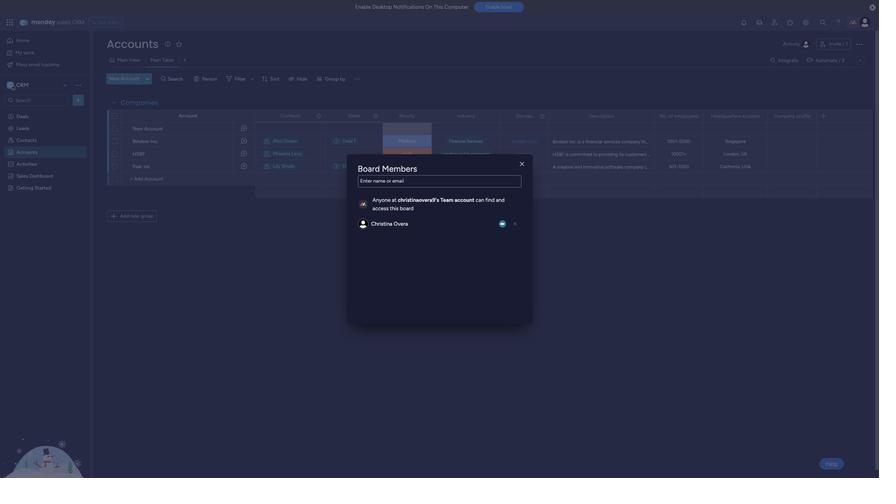 Task type: vqa. For each thing, say whether or not it's contained in the screenshot.
svg icon corresponding to Lily Smith
yes



Task type: describe. For each thing, give the bounding box(es) containing it.
help button
[[820, 459, 844, 470]]

Domain field
[[514, 112, 535, 120]]

1 horizontal spatial 2
[[842, 57, 845, 63]]

workspace image
[[7, 81, 14, 89]]

home button
[[4, 35, 75, 46]]

svg image for phoenix levy
[[263, 151, 270, 158]]

this
[[434, 4, 443, 10]]

financial services
[[449, 139, 483, 144]]

committed
[[570, 152, 592, 157]]

christina overa image
[[860, 17, 871, 28]]

autopilot image
[[807, 56, 813, 64]]

1 horizontal spatial is
[[578, 139, 581, 145]]

Accounts field
[[105, 36, 160, 52]]

svg image for deal
[[333, 163, 340, 170]]

other.
[[773, 165, 785, 170]]

dapulse close image
[[870, 4, 876, 11]]

0 horizontal spatial deals
[[16, 113, 28, 119]]

1 vertical spatial accounts
[[16, 149, 38, 155]]

501-
[[669, 164, 678, 170]]

headquarters
[[711, 113, 741, 119]]

on
[[425, 4, 432, 10]]

bindeer.com
[[512, 139, 537, 144]]

Description field
[[587, 112, 616, 120]]

add view image
[[183, 58, 186, 63]]

2 horizontal spatial account
[[179, 113, 198, 119]]

Priority field
[[398, 112, 417, 120]]

public dashboard image
[[7, 173, 14, 179]]

Search field
[[166, 74, 187, 84]]

sales dashboard
[[16, 173, 53, 179]]

No. of employees field
[[658, 112, 700, 120]]

pear
[[133, 164, 142, 170]]

person button
[[191, 73, 221, 85]]

services
[[467, 139, 483, 144]]

alex green element
[[260, 137, 300, 146]]

search everything image
[[819, 19, 827, 26]]

bindeer inc. is a financial services company that provides a wide range of banking and investing services to individuals and businesses.
[[553, 139, 825, 145]]

help image
[[835, 19, 842, 26]]

main view
[[117, 57, 140, 63]]

singapore
[[725, 139, 746, 144]]

range
[[684, 139, 696, 145]]

people
[[702, 165, 716, 170]]

invite
[[829, 41, 842, 47]]

software
[[605, 165, 623, 170]]

and down "committed" on the top right of the page
[[575, 165, 582, 170]]

1 vertical spatial new
[[133, 126, 143, 132]]

financial
[[449, 139, 466, 144]]

dashboard
[[29, 173, 53, 179]]

0 horizontal spatial a
[[582, 139, 584, 145]]

2 horizontal spatial of
[[759, 152, 763, 157]]

new account inside button
[[109, 76, 139, 82]]

0 vertical spatial that
[[642, 139, 650, 145]]

my work
[[15, 50, 34, 56]]

online,
[[813, 152, 826, 157]]

add new group
[[120, 213, 154, 219]]

tracking
[[41, 62, 59, 68]]

bindeer for bindeer inc.
[[133, 139, 149, 145]]

2 vertical spatial account
[[144, 126, 163, 132]]

0 vertical spatial with
[[648, 152, 657, 157]]

see plans
[[98, 19, 119, 25]]

bindeer.com link
[[510, 139, 539, 144]]

board
[[400, 206, 414, 212]]

group
[[141, 213, 154, 219]]

/ for 1
[[843, 41, 845, 47]]

person
[[202, 76, 217, 82]]

california, usa
[[720, 164, 751, 170]]

christina overa
[[371, 221, 408, 227]]

emails settings image
[[802, 19, 809, 26]]

1 inside button
[[846, 41, 848, 47]]

bindeer for bindeer inc. is a financial services company that provides a wide range of banking and investing services to individuals and businesses.
[[553, 139, 568, 145]]

individuals
[[771, 139, 792, 145]]

0 vertical spatial crm
[[72, 18, 84, 26]]

work
[[23, 50, 34, 56]]

businesses.
[[802, 139, 825, 145]]

inc
[[144, 164, 150, 170]]

new crown image
[[499, 221, 506, 228]]

5000
[[679, 139, 690, 144]]

1000
[[678, 164, 689, 170]]

lottie animation image
[[0, 408, 89, 479]]

public board image
[[7, 185, 14, 191]]

access
[[373, 206, 389, 212]]

desktop
[[372, 4, 392, 10]]

account inside button
[[121, 76, 139, 82]]

view
[[129, 57, 140, 63]]

connect
[[717, 165, 734, 170]]

offers
[[727, 152, 739, 157]]

enable for enable now!
[[486, 4, 500, 10]]

pear inc
[[133, 164, 150, 170]]

to right ways
[[776, 152, 780, 157]]

1 image
[[761, 14, 768, 22]]

providing
[[599, 152, 618, 157]]

dapulse integrations image
[[770, 58, 775, 63]]

getting
[[16, 185, 33, 191]]

deal 1 element
[[330, 137, 359, 146]]

banking
[[702, 139, 718, 145]]

possible
[[676, 152, 693, 157]]

levy
[[292, 151, 302, 157]]

enable desktop notifications on this computer
[[355, 4, 468, 10]]

computer
[[444, 4, 468, 10]]

2 inside "element"
[[354, 164, 356, 170]]

deal for deal 2
[[343, 164, 353, 170]]

invite / 1
[[829, 41, 848, 47]]

smith
[[282, 164, 295, 170]]

its
[[619, 152, 624, 157]]

contacts inside list box
[[16, 137, 37, 143]]

experience,
[[694, 152, 717, 157]]

invite members image
[[771, 19, 778, 26]]

now!
[[501, 4, 512, 10]]

bindeer inc.
[[133, 139, 158, 145]]

uk
[[741, 152, 747, 157]]

1001-
[[667, 139, 679, 144]]

help
[[826, 461, 838, 468]]

add to favorites image
[[175, 41, 182, 48]]

/ for 2
[[839, 57, 841, 63]]

notifications image
[[741, 19, 748, 26]]

and left offers
[[718, 152, 726, 157]]

lily smith
[[273, 164, 295, 170]]

no.
[[660, 113, 667, 119]]

column information image for deals
[[373, 113, 379, 119]]

phoenix levy
[[273, 151, 302, 157]]

main table
[[151, 57, 174, 63]]

headquarters location
[[711, 113, 760, 119]]

select product image
[[6, 19, 13, 26]]

usa
[[742, 164, 751, 170]]

lily
[[273, 164, 280, 170]]

show board description image
[[163, 41, 172, 48]]

leads
[[16, 125, 29, 131]]

in-
[[852, 152, 857, 157]]

group by button
[[314, 73, 350, 85]]

and right the banking
[[719, 139, 727, 145]]

1 vertical spatial with
[[752, 165, 761, 170]]

0 vertical spatial company
[[621, 139, 640, 145]]

and inside "can find and access this board"
[[496, 197, 505, 204]]

column information image
[[539, 114, 545, 119]]

column information image for contacts
[[316, 113, 321, 119]]



Task type: locate. For each thing, give the bounding box(es) containing it.
lending
[[442, 152, 457, 157]]

1 horizontal spatial inc.
[[569, 139, 577, 145]]

customers
[[625, 152, 647, 157]]

main for main view
[[117, 57, 128, 63]]

0 horizontal spatial is
[[565, 152, 569, 157]]

1 horizontal spatial bindeer
[[553, 139, 568, 145]]

1 horizontal spatial contacts
[[280, 113, 301, 119]]

column information image right deals field in the left top of the page
[[373, 113, 379, 119]]

see
[[98, 19, 106, 25]]

deals
[[348, 113, 360, 119], [16, 113, 28, 119]]

1 vertical spatial new account
[[133, 126, 163, 132]]

1 horizontal spatial new
[[133, 126, 143, 132]]

svg image left deal 2
[[333, 163, 340, 170]]

svg image inside "alex green" element
[[263, 138, 270, 145]]

2 left board
[[354, 164, 356, 170]]

company profile
[[774, 113, 811, 119]]

that left builds
[[645, 165, 653, 170]]

companies
[[121, 98, 158, 107]]

contacts up green
[[280, 113, 301, 119]]

mass email tracking
[[16, 62, 59, 68]]

0 vertical spatial of
[[669, 113, 673, 119]]

arrow down image
[[248, 75, 257, 83]]

lottie animation element
[[0, 408, 89, 479]]

london,
[[724, 152, 740, 157]]

0 horizontal spatial inc.
[[151, 139, 158, 145]]

crm right sales
[[72, 18, 84, 26]]

lily smith element
[[260, 162, 298, 171]]

new
[[109, 76, 119, 82], [133, 126, 143, 132]]

Enter name or email text field
[[358, 175, 521, 188]]

2 horizontal spatial a
[[740, 152, 743, 157]]

0 horizontal spatial with
[[648, 152, 657, 157]]

that left provides
[[642, 139, 650, 145]]

0 horizontal spatial column information image
[[316, 113, 321, 119]]

innovative
[[583, 165, 604, 170]]

0 horizontal spatial new
[[109, 76, 119, 82]]

contacts down leads
[[16, 137, 37, 143]]

services up variety
[[748, 139, 764, 145]]

with right usa
[[752, 165, 761, 170]]

1 vertical spatial deal
[[343, 164, 353, 170]]

svg image left "deal 1"
[[333, 138, 340, 145]]

mobile,
[[827, 152, 842, 157]]

list box containing deals
[[0, 109, 89, 289]]

501-1000
[[669, 164, 689, 170]]

of right no.
[[669, 113, 673, 119]]

christinaovera9's
[[398, 197, 439, 204]]

Search in workspace field
[[15, 96, 59, 104]]

1 vertical spatial 2
[[354, 164, 356, 170]]

/ inside invite / 1 button
[[843, 41, 845, 47]]

1 vertical spatial is
[[565, 152, 569, 157]]

to left help
[[687, 165, 691, 170]]

deal for deal 1
[[343, 138, 353, 144]]

profile
[[796, 113, 811, 119]]

0 vertical spatial 1
[[846, 41, 848, 47]]

0 horizontal spatial accounts
[[16, 149, 38, 155]]

help
[[692, 165, 701, 170]]

collapse board header image
[[858, 58, 863, 63]]

monday
[[31, 18, 55, 26]]

0 horizontal spatial main
[[117, 57, 128, 63]]

board
[[358, 164, 380, 174]]

0 horizontal spatial of
[[669, 113, 673, 119]]

1 vertical spatial account
[[179, 113, 198, 119]]

crm inside the workspace selection element
[[16, 82, 29, 88]]

deal 2 element
[[330, 162, 360, 171]]

pear.inc
[[516, 164, 533, 169]]

employees
[[674, 113, 698, 119]]

0 horizontal spatial services
[[604, 139, 620, 145]]

1 vertical spatial 1
[[354, 138, 356, 144]]

board members
[[358, 164, 417, 174]]

workspace selection element
[[7, 81, 30, 90]]

0 horizontal spatial contacts
[[16, 137, 37, 143]]

deal up deal 2
[[343, 138, 353, 144]]

high
[[402, 151, 413, 157]]

close image
[[520, 162, 524, 167]]

2 deal from the top
[[343, 164, 353, 170]]

add new group button
[[107, 211, 157, 222]]

enable
[[355, 4, 371, 10], [486, 4, 500, 10]]

inbox image
[[756, 19, 763, 26]]

1 services from the left
[[604, 139, 620, 145]]

email
[[29, 62, 40, 68]]

svg image inside lily smith element
[[263, 163, 270, 170]]

new down main view button
[[109, 76, 119, 82]]

started
[[35, 185, 51, 191]]

Companies field
[[119, 98, 160, 107]]

1 horizontal spatial svg image
[[333, 163, 340, 170]]

0 horizontal spatial account
[[121, 76, 139, 82]]

a left financial at the right of the page
[[582, 139, 584, 145]]

hsbf
[[133, 151, 145, 157], [553, 152, 564, 157]]

hsbf up a
[[553, 152, 564, 157]]

bank,
[[781, 152, 792, 157]]

main
[[117, 57, 128, 63], [151, 57, 161, 63]]

1 vertical spatial of
[[697, 139, 701, 145]]

v2 search image
[[161, 75, 166, 83]]

notifications
[[393, 4, 424, 10]]

1 horizontal spatial enable
[[486, 4, 500, 10]]

0 vertical spatial svg image
[[333, 138, 340, 145]]

a left wide
[[670, 139, 672, 145]]

of left ways
[[759, 152, 763, 157]]

main left the table
[[151, 57, 161, 63]]

deals up "deal 1"
[[348, 113, 360, 119]]

new account down main view button
[[109, 76, 139, 82]]

christina
[[371, 221, 392, 227]]

financial
[[586, 139, 603, 145]]

0 horizontal spatial crm
[[16, 82, 29, 88]]

main left view
[[117, 57, 128, 63]]

svg image inside phoenix levy element
[[263, 151, 270, 158]]

1 horizontal spatial deals
[[348, 113, 360, 119]]

0 horizontal spatial bindeer
[[133, 139, 149, 145]]

1 horizontal spatial a
[[670, 139, 672, 145]]

including
[[793, 152, 812, 157]]

0 vertical spatial deal
[[343, 138, 353, 144]]

1 horizontal spatial hsbf
[[553, 152, 564, 157]]

members
[[382, 164, 417, 174]]

enable now!
[[486, 4, 512, 10]]

at
[[392, 197, 397, 204]]

svg image left lily
[[263, 163, 270, 170]]

home
[[16, 38, 30, 44]]

london, uk
[[724, 152, 747, 157]]

0 horizontal spatial 1
[[354, 138, 356, 144]]

inc. for bindeer inc. is a financial services company that provides a wide range of banking and investing services to individuals and businesses.
[[569, 139, 577, 145]]

2 services from the left
[[748, 139, 764, 145]]

1 horizontal spatial services
[[748, 139, 764, 145]]

svg image inside deal 1 element
[[333, 138, 340, 145]]

hsbf.co
[[517, 151, 532, 157]]

1 horizontal spatial with
[[752, 165, 761, 170]]

and right lending
[[458, 152, 465, 157]]

investments
[[466, 152, 490, 157]]

svg image for alex
[[263, 138, 270, 145]]

1 vertical spatial svg image
[[263, 151, 270, 158]]

1 down deals field in the left top of the page
[[354, 138, 356, 144]]

column information image right "contacts" field
[[316, 113, 321, 119]]

bindeer up pear inc
[[133, 139, 149, 145]]

contacts inside "contacts" field
[[280, 113, 301, 119]]

0 horizontal spatial hsbf
[[133, 151, 145, 157]]

variety
[[744, 152, 758, 157]]

team
[[440, 197, 453, 204]]

filter button
[[223, 73, 257, 85]]

/ right automate
[[839, 57, 841, 63]]

crm right workspace icon
[[16, 82, 29, 88]]

branch.
[[857, 152, 872, 157]]

0 vertical spatial 2
[[842, 57, 845, 63]]

and left in-
[[843, 152, 851, 157]]

activities
[[16, 161, 37, 167]]

svg image for deal 1
[[333, 138, 340, 145]]

company up customers
[[621, 139, 640, 145]]

Company profile field
[[772, 112, 812, 120]]

0 vertical spatial new account
[[109, 76, 139, 82]]

and right find
[[496, 197, 505, 204]]

list box
[[0, 109, 89, 289]]

accounts up view
[[107, 36, 159, 52]]

company down customers
[[624, 165, 643, 170]]

sort
[[270, 76, 279, 82]]

accounts up activities
[[16, 149, 38, 155]]

integrate
[[778, 57, 798, 63]]

1 horizontal spatial account
[[144, 126, 163, 132]]

deal inside "element"
[[343, 164, 353, 170]]

1 column information image from the left
[[316, 113, 321, 119]]

Headquarters location field
[[709, 112, 762, 120]]

0 vertical spatial contacts
[[280, 113, 301, 119]]

column information image
[[316, 113, 321, 119], [373, 113, 379, 119]]

2 column information image from the left
[[373, 113, 379, 119]]

inc. for bindeer inc.
[[151, 139, 158, 145]]

1 horizontal spatial 1
[[846, 41, 848, 47]]

svg image for lily smith
[[263, 163, 270, 170]]

0 horizontal spatial 2
[[354, 164, 356, 170]]

svg image
[[263, 138, 270, 145], [333, 163, 340, 170]]

with left the the
[[648, 152, 657, 157]]

deal left board
[[343, 164, 353, 170]]

0 vertical spatial is
[[578, 139, 581, 145]]

enable inside button
[[486, 4, 500, 10]]

accounts
[[107, 36, 159, 52], [16, 149, 38, 155]]

1 deal from the top
[[343, 138, 353, 144]]

1 horizontal spatial crm
[[72, 18, 84, 26]]

0 vertical spatial new
[[109, 76, 119, 82]]

green
[[284, 138, 297, 144]]

industry
[[457, 113, 475, 119]]

group
[[325, 76, 339, 82]]

Deals field
[[346, 112, 362, 120]]

a creative and innovative software company that builds solutions to help people connect virtually with each other.
[[553, 165, 785, 170]]

of inside field
[[669, 113, 673, 119]]

monday sales crm
[[31, 18, 84, 26]]

inc.
[[151, 139, 158, 145], [569, 139, 577, 145]]

svg image left the alex
[[263, 138, 270, 145]]

1 right invite
[[846, 41, 848, 47]]

hsbf is committed to providing its customers with the best possible experience, and offers a variety of ways to bank, including online, mobile, and in-branch.
[[553, 152, 872, 157]]

hsbf for hsbf
[[133, 151, 145, 157]]

2 vertical spatial svg image
[[263, 163, 270, 170]]

Industry field
[[455, 112, 477, 120]]

1 vertical spatial that
[[645, 165, 653, 170]]

svg image
[[333, 138, 340, 145], [263, 151, 270, 158], [263, 163, 270, 170]]

1 horizontal spatial accounts
[[107, 36, 159, 52]]

wide
[[673, 139, 683, 145]]

0 vertical spatial accounts
[[107, 36, 159, 52]]

services up providing
[[604, 139, 620, 145]]

contacts
[[280, 113, 301, 119], [16, 137, 37, 143]]

main for main table
[[151, 57, 161, 63]]

to up ways
[[765, 139, 770, 145]]

0 horizontal spatial /
[[839, 57, 841, 63]]

the
[[658, 152, 665, 157]]

1 vertical spatial contacts
[[16, 137, 37, 143]]

mass
[[16, 62, 27, 68]]

0 horizontal spatial svg image
[[263, 138, 270, 145]]

that
[[642, 139, 650, 145], [645, 165, 653, 170]]

svg image left phoenix
[[263, 151, 270, 158]]

enable for enable desktop notifications on this computer
[[355, 4, 371, 10]]

phoenix levy element
[[260, 150, 305, 158]]

activity
[[783, 41, 800, 47]]

2 right automate
[[842, 57, 845, 63]]

see plans button
[[88, 17, 122, 28]]

investing
[[728, 139, 747, 145]]

1 horizontal spatial main
[[151, 57, 161, 63]]

can find and access this board
[[373, 197, 505, 212]]

option
[[0, 110, 89, 111]]

and up 'including'
[[794, 139, 801, 145]]

enable left now!
[[486, 4, 500, 10]]

company
[[621, 139, 640, 145], [624, 165, 643, 170]]

this
[[390, 206, 399, 212]]

new up bindeer inc.
[[133, 126, 143, 132]]

deals up leads
[[16, 113, 28, 119]]

1 vertical spatial company
[[624, 165, 643, 170]]

new inside button
[[109, 76, 119, 82]]

to down financial at the right of the page
[[593, 152, 598, 157]]

hide button
[[286, 73, 312, 85]]

activity button
[[780, 39, 814, 50]]

2 main from the left
[[151, 57, 161, 63]]

1 vertical spatial /
[[839, 57, 841, 63]]

0 vertical spatial /
[[843, 41, 845, 47]]

0 horizontal spatial enable
[[355, 4, 371, 10]]

1 vertical spatial crm
[[16, 82, 29, 88]]

0 vertical spatial svg image
[[263, 138, 270, 145]]

1 horizontal spatial of
[[697, 139, 701, 145]]

/ right invite
[[843, 41, 845, 47]]

find
[[485, 197, 495, 204]]

1 vertical spatial svg image
[[333, 163, 340, 170]]

with
[[648, 152, 657, 157], [752, 165, 761, 170]]

of right range
[[697, 139, 701, 145]]

hsbf.co link
[[516, 151, 533, 157]]

0 vertical spatial account
[[121, 76, 139, 82]]

2 vertical spatial of
[[759, 152, 763, 157]]

None text field
[[358, 175, 521, 188]]

apps image
[[787, 19, 794, 26]]

Contacts field
[[279, 112, 302, 120]]

can
[[476, 197, 484, 204]]

my
[[15, 50, 22, 56]]

anyone at christinaovera9's team account
[[373, 197, 474, 204]]

1 horizontal spatial /
[[843, 41, 845, 47]]

is up creative
[[565, 152, 569, 157]]

description
[[589, 113, 614, 119]]

priority
[[399, 113, 415, 119]]

enable left desktop
[[355, 4, 371, 10]]

hsbf up pear
[[133, 151, 145, 157]]

a right offers
[[740, 152, 743, 157]]

solutions
[[667, 165, 686, 170]]

1 main from the left
[[117, 57, 128, 63]]

group by
[[325, 76, 345, 82]]

new account up bindeer inc.
[[133, 126, 163, 132]]

bindeer up creative
[[553, 139, 568, 145]]

builds
[[654, 165, 666, 170]]

angle down image
[[146, 76, 149, 82]]

deals inside field
[[348, 113, 360, 119]]

is up "committed" on the top right of the page
[[578, 139, 581, 145]]

main table button
[[145, 55, 179, 66]]

svg image inside deal 2 "element"
[[333, 163, 340, 170]]

1 horizontal spatial column information image
[[373, 113, 379, 119]]

hsbf for hsbf is committed to providing its customers with the best possible experience, and offers a variety of ways to bank, including online, mobile, and in-branch.
[[553, 152, 564, 157]]



